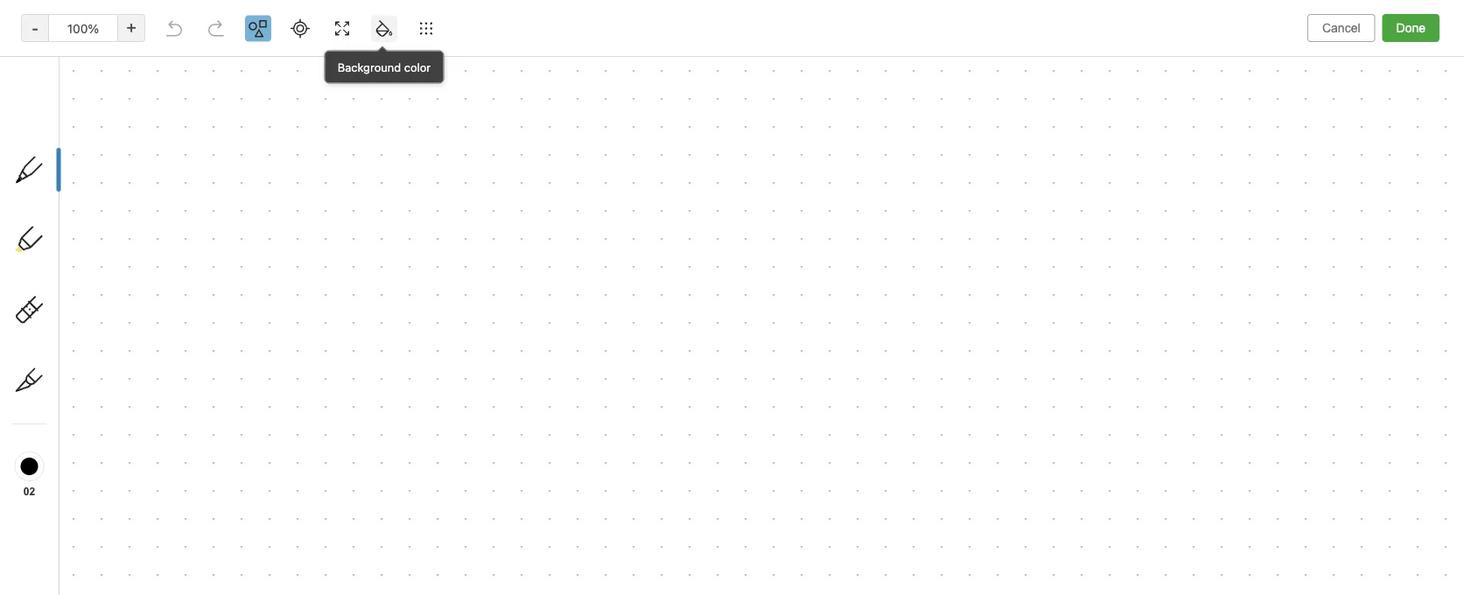 Task type: locate. For each thing, give the bounding box(es) containing it.
notebooks link
[[0, 409, 202, 437]]

expires in 03d:10h:02m:49s
[[27, 537, 183, 547]]

all
[[1355, 571, 1368, 584]]

to
[[52, 183, 62, 196]]

1 vertical spatial group
[[0, 437, 202, 528]]

only you
[[1298, 14, 1344, 27]]

changes
[[1371, 571, 1416, 584]]

add a reminder image
[[221, 567, 242, 588]]

note,
[[32, 167, 58, 180]]

font color image
[[743, 49, 787, 74]]

03d:10h:02m:49s
[[87, 537, 183, 547]]

tree
[[0, 87, 210, 595]]

first notebook button
[[263, 9, 370, 33]]

first notebook
[[285, 14, 363, 27]]

notebook,
[[62, 167, 115, 180]]

home
[[39, 144, 72, 158]]

font family image
[[609, 49, 690, 74]]

0 vertical spatial group
[[0, 115, 202, 349]]

expand note image
[[222, 11, 243, 32]]

home link
[[0, 137, 210, 165]]

settings image
[[179, 14, 200, 35]]

all changes saved
[[1355, 571, 1450, 584]]

insert image
[[221, 49, 300, 74]]

font size image
[[695, 49, 739, 74]]

notes right recent
[[60, 222, 92, 235]]

on
[[121, 151, 134, 164]]

notes up tasks
[[39, 349, 72, 363]]

a
[[138, 151, 144, 164]]

icon
[[96, 151, 118, 164]]

1 group from the top
[[0, 115, 202, 349]]

notes
[[60, 222, 92, 235], [39, 349, 72, 363]]

heading level image
[[515, 49, 605, 74]]

cell inside tree
[[0, 437, 202, 458]]

group
[[0, 115, 202, 349], [0, 437, 202, 528]]

cell
[[0, 437, 202, 458]]

None search field
[[23, 51, 187, 82]]

tree containing home
[[0, 87, 210, 595]]

0 vertical spatial notes
[[60, 222, 92, 235]]

saved
[[1419, 571, 1450, 584]]

shortcuts button
[[0, 165, 202, 193]]



Task type: vqa. For each thing, say whether or not it's contained in the screenshot.
Add filters field
no



Task type: describe. For each thing, give the bounding box(es) containing it.
notes link
[[0, 342, 202, 370]]

add
[[66, 183, 86, 196]]

here.
[[99, 183, 126, 196]]

alignment image
[[1038, 49, 1082, 74]]

new
[[39, 100, 64, 115]]

you
[[1325, 14, 1344, 27]]

tag
[[32, 183, 49, 196]]

share
[[1373, 14, 1407, 28]]

stack
[[118, 167, 147, 180]]

highlight image
[[871, 49, 913, 74]]

recent
[[20, 222, 57, 235]]

2 group from the top
[[0, 437, 202, 528]]

note window element
[[0, 0, 1464, 595]]

icon on a note, notebook, stack or tag to add it here.
[[32, 151, 161, 196]]

more image
[[1230, 49, 1284, 74]]

notebook
[[312, 14, 363, 27]]

only
[[1298, 14, 1322, 27]]

or
[[150, 167, 161, 180]]

Note Editor text field
[[0, 0, 1464, 595]]

tasks
[[39, 377, 70, 391]]

expires
[[27, 537, 69, 547]]

shortcuts
[[39, 172, 94, 187]]

add tag image
[[250, 567, 271, 588]]

share button
[[1358, 7, 1422, 35]]

black friday offer image
[[40, 495, 61, 516]]

Search text field
[[23, 51, 187, 82]]

first
[[285, 14, 309, 27]]

1 vertical spatial notes
[[39, 349, 72, 363]]

in
[[73, 537, 84, 547]]

tasks button
[[0, 370, 202, 398]]

notebooks
[[39, 415, 101, 430]]

recent notes
[[20, 222, 92, 235]]

new button
[[11, 92, 200, 123]]

it
[[89, 183, 96, 196]]

group containing icon on a note, notebook, stack or tag to add it here.
[[0, 115, 202, 349]]

expand notebooks image
[[4, 416, 18, 430]]



